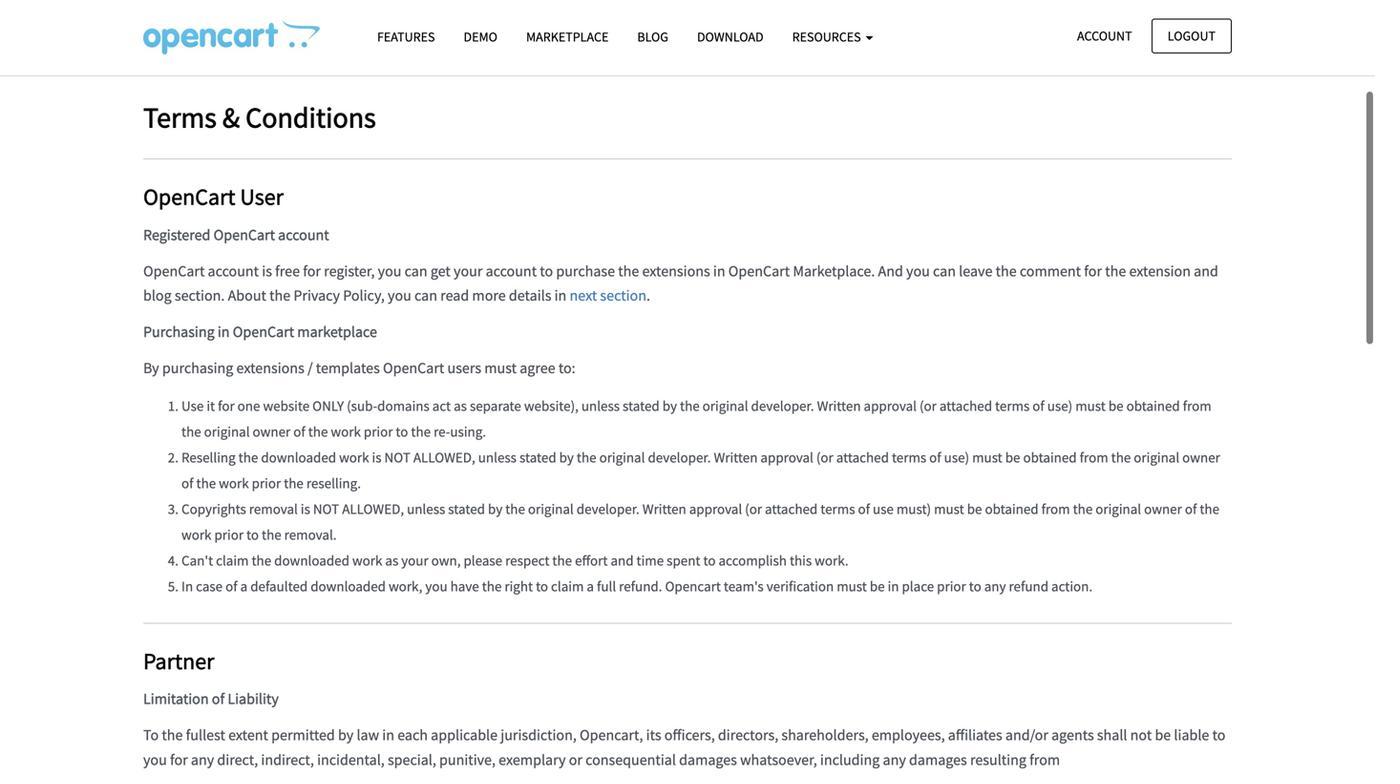 Task type: locate. For each thing, give the bounding box(es) containing it.
be inside "to the fullest extent permitted by law in each applicable jurisdiction, opencart, its officers, directors, shareholders, employees, affiliates and/or agents shall not be liable to you for any direct, indirect, incidental, special, punitive, exemplary or consequential damages whatsoever, including any damages resulting from"
[[1155, 726, 1171, 745]]

1 vertical spatial (or
[[816, 448, 833, 466]]

2 vertical spatial stated
[[448, 500, 485, 518]]

work left own,
[[352, 551, 382, 569]]

downloaded up reselling.
[[261, 448, 336, 466]]

1 horizontal spatial a
[[587, 577, 594, 595]]

is down (sub- on the bottom left
[[372, 448, 382, 466]]

1 vertical spatial written
[[714, 448, 758, 466]]

from
[[1183, 397, 1212, 415], [1080, 448, 1108, 466], [1041, 500, 1070, 518], [1030, 750, 1060, 769]]

opencart down user
[[214, 225, 275, 244]]

any down employees,
[[883, 750, 906, 769]]

0 vertical spatial use)
[[1047, 397, 1073, 415]]

blog
[[637, 28, 668, 45]]

allowed, down reselling.
[[342, 500, 404, 518]]

more
[[472, 286, 506, 305]]

2 damages from the left
[[909, 750, 967, 769]]

to right liable
[[1212, 726, 1226, 745]]

1 horizontal spatial attached
[[836, 448, 889, 466]]

removal.
[[284, 525, 337, 544]]

for right comment
[[1084, 262, 1102, 281]]

and/or
[[1005, 726, 1048, 745]]

0 horizontal spatial written
[[642, 500, 686, 518]]

.
[[646, 286, 650, 305]]

1 horizontal spatial claim
[[551, 577, 584, 595]]

0 vertical spatial stated
[[623, 397, 660, 415]]

claim up 'case'
[[216, 551, 249, 569]]

purchasing
[[162, 359, 233, 378]]

2 horizontal spatial (or
[[920, 397, 937, 415]]

have
[[450, 577, 479, 595]]

marketplace
[[297, 322, 377, 341]]

stated up please
[[448, 500, 485, 518]]

of
[[1032, 397, 1044, 415], [293, 422, 305, 440], [929, 448, 941, 466], [181, 474, 193, 492], [858, 500, 870, 518], [1185, 500, 1197, 518], [225, 577, 237, 595], [212, 689, 225, 709]]

to left refund
[[969, 577, 981, 595]]

to right the spent
[[703, 551, 716, 569]]

downloaded left work,
[[311, 577, 386, 595]]

any left refund
[[984, 577, 1006, 595]]

conditions
[[245, 99, 376, 135]]

action.
[[1051, 577, 1093, 595]]

attached
[[939, 397, 992, 415], [836, 448, 889, 466], [765, 500, 818, 518]]

extensions up .
[[642, 262, 710, 281]]

refund.
[[619, 577, 662, 595]]

unless down using.
[[478, 448, 517, 466]]

indirect,
[[261, 750, 314, 769]]

1 vertical spatial extensions
[[236, 359, 304, 378]]

for down fullest
[[170, 750, 188, 769]]

extensions down purchasing in opencart marketplace on the top left
[[236, 359, 304, 378]]

right
[[505, 577, 533, 595]]

2 horizontal spatial unless
[[581, 397, 620, 415]]

in inside use it for one website only (sub-domains act as separate website), unless stated by the original developer. written approval (or attached terms of use) must be obtained from the original owner of the work prior to the re-using. reselling the downloaded work is not allowed, unless stated by the original developer. written approval (or attached terms of use) must be obtained from the original owner of the work prior the reselling. copyrights removal is not allowed, unless stated by the original developer. written approval (or attached terms of use must) must be obtained from the original owner of the work prior to the removal. can't claim the downloaded work as your own, please respect the effort and time spent to accomplish this work. in case of a defaulted downloaded work, you have the right to claim a full refund. opencart team's verification must be in place prior to any refund action.
[[888, 577, 899, 595]]

1 horizontal spatial extensions
[[642, 262, 710, 281]]

any inside use it for one website only (sub-domains act as separate website), unless stated by the original developer. written approval (or attached terms of use) must be obtained from the original owner of the work prior to the re-using. reselling the downloaded work is not allowed, unless stated by the original developer. written approval (or attached terms of use) must be obtained from the original owner of the work prior the reselling. copyrights removal is not allowed, unless stated by the original developer. written approval (or attached terms of use must) must be obtained from the original owner of the work prior to the removal. can't claim the downloaded work as your own, please respect the effort and time spent to accomplish this work. in case of a defaulted downloaded work, you have the right to claim a full refund. opencart team's verification must be in place prior to any refund action.
[[984, 577, 1006, 595]]

0 horizontal spatial not
[[313, 500, 339, 518]]

verification
[[767, 577, 834, 595]]

stated
[[623, 397, 660, 415], [519, 448, 556, 466], [448, 500, 485, 518]]

special,
[[388, 750, 436, 769]]

not
[[384, 448, 410, 466], [313, 500, 339, 518]]

0 horizontal spatial use)
[[944, 448, 969, 466]]

use it for one website only (sub-domains act as separate website), unless stated by the original developer. written approval (or attached terms of use) must be obtained from the original owner of the work prior to the re-using. reselling the downloaded work is not allowed, unless stated by the original developer. written approval (or attached terms of use) must be obtained from the original owner of the work prior the reselling. copyrights removal is not allowed, unless stated by the original developer. written approval (or attached terms of use must) must be obtained from the original owner of the work prior to the removal. can't claim the downloaded work as your own, please respect the effort and time spent to accomplish this work. in case of a defaulted downloaded work, you have the right to claim a full refund. opencart team's verification must be in place prior to any refund action.
[[181, 397, 1220, 595]]

or
[[569, 750, 582, 769]]

can
[[405, 262, 427, 281], [933, 262, 956, 281], [414, 286, 437, 305]]

0 vertical spatial is
[[262, 262, 272, 281]]

punitive,
[[439, 750, 496, 769]]

1 vertical spatial as
[[385, 551, 398, 569]]

resulting
[[970, 750, 1026, 769]]

2 vertical spatial (or
[[745, 500, 762, 518]]

is
[[262, 262, 272, 281], [372, 448, 382, 466], [301, 500, 310, 518]]

2 horizontal spatial owner
[[1182, 448, 1220, 466]]

0 horizontal spatial claim
[[216, 551, 249, 569]]

a left full
[[587, 577, 594, 595]]

1 horizontal spatial is
[[301, 500, 310, 518]]

for right the it on the bottom
[[218, 397, 235, 415]]

1 horizontal spatial allowed,
[[413, 448, 475, 466]]

domains
[[377, 397, 430, 415]]

written
[[817, 397, 861, 415], [714, 448, 758, 466], [642, 500, 686, 518]]

you down to
[[143, 750, 167, 769]]

a right 'case'
[[240, 577, 248, 595]]

0 vertical spatial and
[[1194, 262, 1218, 281]]

incidental,
[[317, 750, 385, 769]]

1 vertical spatial developer.
[[648, 448, 711, 466]]

free
[[275, 262, 300, 281]]

0 horizontal spatial (or
[[745, 500, 762, 518]]

approval
[[864, 397, 917, 415], [761, 448, 813, 466], [689, 500, 742, 518]]

0 horizontal spatial attached
[[765, 500, 818, 518]]

original
[[702, 397, 748, 415], [204, 422, 250, 440], [599, 448, 645, 466], [1134, 448, 1179, 466], [528, 500, 574, 518], [1096, 500, 1141, 518]]

account up the free
[[278, 225, 329, 244]]

prior right place
[[937, 577, 966, 595]]

1 vertical spatial claim
[[551, 577, 584, 595]]

claim down effort
[[551, 577, 584, 595]]

to up details
[[540, 262, 553, 281]]

any down fullest
[[191, 750, 214, 769]]

features
[[377, 28, 435, 45]]

2 vertical spatial approval
[[689, 500, 742, 518]]

to down removal on the bottom
[[246, 525, 259, 544]]

can left "leave"
[[933, 262, 956, 281]]

and right extension
[[1194, 262, 1218, 281]]

0 horizontal spatial allowed,
[[342, 500, 404, 518]]

2 vertical spatial written
[[642, 500, 686, 518]]

resources link
[[778, 20, 888, 54]]

unless
[[581, 397, 620, 415], [478, 448, 517, 466], [407, 500, 445, 518]]

2 vertical spatial attached
[[765, 500, 818, 518]]

for inside use it for one website only (sub-domains act as separate website), unless stated by the original developer. written approval (or attached terms of use) must be obtained from the original owner of the work prior to the re-using. reselling the downloaded work is not allowed, unless stated by the original developer. written approval (or attached terms of use) must be obtained from the original owner of the work prior the reselling. copyrights removal is not allowed, unless stated by the original developer. written approval (or attached terms of use must) must be obtained from the original owner of the work prior to the removal. can't claim the downloaded work as your own, please respect the effort and time spent to accomplish this work. in case of a defaulted downloaded work, you have the right to claim a full refund. opencart team's verification must be in place prior to any refund action.
[[218, 397, 235, 415]]

1 horizontal spatial and
[[1194, 262, 1218, 281]]

officers,
[[664, 726, 715, 745]]

partner
[[143, 647, 214, 675]]

1 horizontal spatial your
[[454, 262, 483, 281]]

case
[[196, 577, 223, 595]]

as up work,
[[385, 551, 398, 569]]

in inside "to the fullest extent permitted by law in each applicable jurisdiction, opencart, its officers, directors, shareholders, employees, affiliates and/or agents shall not be liable to you for any direct, indirect, incidental, special, punitive, exemplary or consequential damages whatsoever, including any damages resulting from"
[[382, 726, 394, 745]]

1 damages from the left
[[679, 750, 737, 769]]

/
[[307, 359, 313, 378]]

2 horizontal spatial terms
[[995, 397, 1030, 415]]

1 horizontal spatial owner
[[1144, 500, 1182, 518]]

limitation of liability
[[143, 689, 279, 709]]

2 vertical spatial terms
[[820, 500, 855, 518]]

1 horizontal spatial not
[[384, 448, 410, 466]]

0 horizontal spatial unless
[[407, 500, 445, 518]]

0 vertical spatial your
[[454, 262, 483, 281]]

reselling.
[[306, 474, 361, 492]]

is up removal.
[[301, 500, 310, 518]]

not down reselling.
[[313, 500, 339, 518]]

1 horizontal spatial terms
[[892, 448, 926, 466]]

0 vertical spatial unless
[[581, 397, 620, 415]]

in
[[181, 577, 193, 595]]

agree
[[520, 359, 555, 378]]

2 horizontal spatial any
[[984, 577, 1006, 595]]

2 horizontal spatial written
[[817, 397, 861, 415]]

damages down the officers, on the bottom
[[679, 750, 737, 769]]

0 vertical spatial attached
[[939, 397, 992, 415]]

account up details
[[486, 262, 537, 281]]

(or
[[920, 397, 937, 415], [816, 448, 833, 466], [745, 500, 762, 518]]

to inside "to the fullest extent permitted by law in each applicable jurisdiction, opencart, its officers, directors, shareholders, employees, affiliates and/or agents shall not be liable to you for any direct, indirect, incidental, special, punitive, exemplary or consequential damages whatsoever, including any damages resulting from"
[[1212, 726, 1226, 745]]

opencart
[[665, 577, 721, 595]]

re-
[[434, 422, 450, 440]]

0 horizontal spatial account
[[208, 262, 259, 281]]

extensions
[[642, 262, 710, 281], [236, 359, 304, 378]]

damages
[[679, 750, 737, 769], [909, 750, 967, 769]]

this
[[790, 551, 812, 569]]

must)
[[897, 500, 931, 518]]

2 horizontal spatial developer.
[[751, 397, 814, 415]]

use)
[[1047, 397, 1073, 415], [944, 448, 969, 466]]

you down own,
[[425, 577, 447, 595]]

removal
[[249, 500, 298, 518]]

jurisdiction,
[[501, 726, 577, 745]]

1 horizontal spatial written
[[714, 448, 758, 466]]

allowed, down re-
[[413, 448, 475, 466]]

unless up own,
[[407, 500, 445, 518]]

terms
[[143, 99, 217, 135]]

0 horizontal spatial is
[[262, 262, 272, 281]]

2 horizontal spatial is
[[372, 448, 382, 466]]

0 horizontal spatial your
[[401, 551, 428, 569]]

obtained
[[1126, 397, 1180, 415], [1023, 448, 1077, 466], [985, 500, 1039, 518]]

0 horizontal spatial extensions
[[236, 359, 304, 378]]

1 vertical spatial and
[[611, 551, 634, 569]]

1 horizontal spatial (or
[[816, 448, 833, 466]]

use
[[873, 500, 894, 518]]

about
[[228, 286, 266, 305]]

1 horizontal spatial developer.
[[648, 448, 711, 466]]

1 vertical spatial your
[[401, 551, 428, 569]]

0 vertical spatial owner
[[253, 422, 291, 440]]

1 horizontal spatial damages
[[909, 750, 967, 769]]

not down domains
[[384, 448, 410, 466]]

0 horizontal spatial stated
[[448, 500, 485, 518]]

2 horizontal spatial approval
[[864, 397, 917, 415]]

1 vertical spatial approval
[[761, 448, 813, 466]]

templates
[[316, 359, 380, 378]]

in
[[713, 262, 725, 281], [554, 286, 567, 305], [218, 322, 230, 341], [888, 577, 899, 595], [382, 726, 394, 745]]

spent
[[667, 551, 700, 569]]

work up reselling.
[[339, 448, 369, 466]]

your right get
[[454, 262, 483, 281]]

1 vertical spatial use)
[[944, 448, 969, 466]]

0 vertical spatial extensions
[[642, 262, 710, 281]]

unless right website),
[[581, 397, 620, 415]]

0 vertical spatial as
[[454, 397, 467, 415]]

0 horizontal spatial a
[[240, 577, 248, 595]]

0 horizontal spatial approval
[[689, 500, 742, 518]]

you right policy,
[[388, 286, 411, 305]]

work down (sub- on the bottom left
[[331, 422, 361, 440]]

you inside "to the fullest extent permitted by law in each applicable jurisdiction, opencart, its officers, directors, shareholders, employees, affiliates and/or agents shall not be liable to you for any direct, indirect, incidental, special, punitive, exemplary or consequential damages whatsoever, including any damages resulting from"
[[143, 750, 167, 769]]

you inside use it for one website only (sub-domains act as separate website), unless stated by the original developer. written approval (or attached terms of use) must be obtained from the original owner of the work prior to the re-using. reselling the downloaded work is not allowed, unless stated by the original developer. written approval (or attached terms of use) must be obtained from the original owner of the work prior the reselling. copyrights removal is not allowed, unless stated by the original developer. written approval (or attached terms of use must) must be obtained from the original owner of the work prior to the removal. can't claim the downloaded work as your own, please respect the effort and time spent to accomplish this work. in case of a defaulted downloaded work, you have the right to claim a full refund. opencart team's verification must be in place prior to any refund action.
[[425, 577, 447, 595]]

and left the time on the bottom of the page
[[611, 551, 634, 569]]

affiliates
[[948, 726, 1002, 745]]

as right the act at the bottom left of page
[[454, 397, 467, 415]]

1 vertical spatial stated
[[519, 448, 556, 466]]

0 horizontal spatial damages
[[679, 750, 737, 769]]

0 vertical spatial claim
[[216, 551, 249, 569]]

as
[[454, 397, 467, 415], [385, 551, 398, 569]]

account up about
[[208, 262, 259, 281]]

stated right website),
[[623, 397, 660, 415]]

use
[[181, 397, 204, 415]]

0 vertical spatial (or
[[920, 397, 937, 415]]

1 vertical spatial is
[[372, 448, 382, 466]]

stated down website),
[[519, 448, 556, 466]]

and inside use it for one website only (sub-domains act as separate website), unless stated by the original developer. written approval (or attached terms of use) must be obtained from the original owner of the work prior to the re-using. reselling the downloaded work is not allowed, unless stated by the original developer. written approval (or attached terms of use) must be obtained from the original owner of the work prior the reselling. copyrights removal is not allowed, unless stated by the original developer. written approval (or attached terms of use must) must be obtained from the original owner of the work prior to the removal. can't claim the downloaded work as your own, please respect the effort and time spent to accomplish this work. in case of a defaulted downloaded work, you have the right to claim a full refund. opencart team's verification must be in place prior to any refund action.
[[611, 551, 634, 569]]

work up can't
[[181, 525, 211, 544]]

2 vertical spatial is
[[301, 500, 310, 518]]

account
[[278, 225, 329, 244], [208, 262, 259, 281], [486, 262, 537, 281]]

downloaded down removal.
[[274, 551, 349, 569]]

to inside the opencart account is free for register, you can get your account to purchase the extensions in opencart marketplace. and you can leave the comment for the extension and blog section. about the privacy policy, you can read more details in
[[540, 262, 553, 281]]

the inside "to the fullest extent permitted by law in each applicable jurisdiction, opencart, its officers, directors, shareholders, employees, affiliates and/or agents shall not be liable to you for any direct, indirect, incidental, special, punitive, exemplary or consequential damages whatsoever, including any damages resulting from"
[[162, 726, 183, 745]]

and
[[878, 262, 903, 281]]

developer.
[[751, 397, 814, 415], [648, 448, 711, 466], [577, 500, 640, 518]]

is left the free
[[262, 262, 272, 281]]

please
[[464, 551, 502, 569]]

0 vertical spatial developer.
[[751, 397, 814, 415]]

purchase
[[556, 262, 615, 281]]

your up work,
[[401, 551, 428, 569]]

0 horizontal spatial as
[[385, 551, 398, 569]]

damages down employees,
[[909, 750, 967, 769]]

0 horizontal spatial terms
[[820, 500, 855, 518]]

each
[[397, 726, 428, 745]]

by
[[143, 359, 159, 378]]

extensions inside the opencart account is free for register, you can get your account to purchase the extensions in opencart marketplace. and you can leave the comment for the extension and blog section. about the privacy policy, you can read more details in
[[642, 262, 710, 281]]



Task type: describe. For each thing, give the bounding box(es) containing it.
can down get
[[414, 286, 437, 305]]

users
[[447, 359, 481, 378]]

blog link
[[623, 20, 683, 54]]

1 vertical spatial owner
[[1182, 448, 1220, 466]]

not
[[1130, 726, 1152, 745]]

account link
[[1061, 19, 1148, 53]]

opencart down about
[[233, 322, 294, 341]]

1 horizontal spatial account
[[278, 225, 329, 244]]

1 vertical spatial not
[[313, 500, 339, 518]]

can't
[[181, 551, 213, 569]]

purchasing in opencart marketplace
[[143, 322, 377, 341]]

consequential
[[585, 750, 676, 769]]

demo
[[464, 28, 497, 45]]

0 vertical spatial obtained
[[1126, 397, 1180, 415]]

you up policy,
[[378, 262, 402, 281]]

copyrights
[[181, 500, 246, 518]]

exemplary
[[499, 750, 566, 769]]

direct,
[[217, 750, 258, 769]]

opencart - terms & conditions image
[[143, 20, 320, 54]]

purchasing
[[143, 322, 215, 341]]

and inside the opencart account is free for register, you can get your account to purchase the extensions in opencart marketplace. and you can leave the comment for the extension and blog section. about the privacy policy, you can read more details in
[[1194, 262, 1218, 281]]

0 vertical spatial not
[[384, 448, 410, 466]]

using.
[[450, 422, 486, 440]]

liability
[[228, 689, 279, 709]]

time
[[636, 551, 664, 569]]

2 vertical spatial unless
[[407, 500, 445, 518]]

prior up removal on the bottom
[[252, 474, 281, 492]]

fullest
[[186, 726, 225, 745]]

agents
[[1051, 726, 1094, 745]]

effort
[[575, 551, 608, 569]]

marketplace.
[[793, 262, 875, 281]]

resources
[[792, 28, 864, 45]]

own,
[[431, 551, 461, 569]]

1 horizontal spatial use)
[[1047, 397, 1073, 415]]

your inside use it for one website only (sub-domains act as separate website), unless stated by the original developer. written approval (or attached terms of use) must be obtained from the original owner of the work prior to the re-using. reselling the downloaded work is not allowed, unless stated by the original developer. written approval (or attached terms of use) must be obtained from the original owner of the work prior the reselling. copyrights removal is not allowed, unless stated by the original developer. written approval (or attached terms of use must) must be obtained from the original owner of the work prior to the removal. can't claim the downloaded work as your own, please respect the effort and time spent to accomplish this work. in case of a defaulted downloaded work, you have the right to claim a full refund. opencart team's verification must be in place prior to any refund action.
[[401, 551, 428, 569]]

website),
[[524, 397, 579, 415]]

your inside the opencart account is free for register, you can get your account to purchase the extensions in opencart marketplace. and you can leave the comment for the extension and blog section. about the privacy policy, you can read more details in
[[454, 262, 483, 281]]

place
[[902, 577, 934, 595]]

defaulted
[[250, 577, 308, 595]]

extension
[[1129, 262, 1191, 281]]

blog
[[143, 286, 172, 305]]

opencart left marketplace. on the right top
[[728, 262, 790, 281]]

&
[[222, 99, 240, 135]]

2 vertical spatial downloaded
[[311, 577, 386, 595]]

registered
[[143, 225, 210, 244]]

1 vertical spatial obtained
[[1023, 448, 1077, 466]]

1 horizontal spatial approval
[[761, 448, 813, 466]]

section.
[[175, 286, 225, 305]]

to down domains
[[396, 422, 408, 440]]

download
[[697, 28, 764, 45]]

2 a from the left
[[587, 577, 594, 595]]

account
[[1077, 27, 1132, 44]]

1 horizontal spatial stated
[[519, 448, 556, 466]]

for right the free
[[303, 262, 321, 281]]

by inside "to the fullest extent permitted by law in each applicable jurisdiction, opencart, its officers, directors, shareholders, employees, affiliates and/or agents shall not be liable to you for any direct, indirect, incidental, special, punitive, exemplary or consequential damages whatsoever, including any damages resulting from"
[[338, 726, 354, 745]]

applicable
[[431, 726, 498, 745]]

0 vertical spatial terms
[[995, 397, 1030, 415]]

refund
[[1009, 577, 1049, 595]]

(sub-
[[347, 397, 377, 415]]

opencart up domains
[[383, 359, 444, 378]]

next section .
[[570, 286, 650, 305]]

1 vertical spatial terms
[[892, 448, 926, 466]]

one
[[237, 397, 260, 415]]

opencart up registered
[[143, 182, 235, 211]]

its
[[646, 726, 661, 745]]

1 vertical spatial downloaded
[[274, 551, 349, 569]]

team's
[[724, 577, 764, 595]]

it
[[207, 397, 215, 415]]

1 horizontal spatial as
[[454, 397, 467, 415]]

demo link
[[449, 20, 512, 54]]

1 a from the left
[[240, 577, 248, 595]]

features link
[[363, 20, 449, 54]]

limitation
[[143, 689, 209, 709]]

to the fullest extent permitted by law in each applicable jurisdiction, opencart, its officers, directors, shareholders, employees, affiliates and/or agents shall not be liable to you for any direct, indirect, incidental, special, punitive, exemplary or consequential damages whatsoever, including any damages resulting from
[[143, 726, 1226, 769]]

whatsoever,
[[740, 750, 817, 769]]

1 vertical spatial allowed,
[[342, 500, 404, 518]]

0 horizontal spatial any
[[191, 750, 214, 769]]

register,
[[324, 262, 375, 281]]

by purchasing extensions / templates opencart users must agree to:
[[143, 359, 575, 378]]

you right and
[[906, 262, 930, 281]]

permitted
[[271, 726, 335, 745]]

extent
[[228, 726, 268, 745]]

marketplace link
[[512, 20, 623, 54]]

details
[[509, 286, 551, 305]]

1 horizontal spatial any
[[883, 750, 906, 769]]

logout
[[1168, 27, 1216, 44]]

2 vertical spatial owner
[[1144, 500, 1182, 518]]

terms & conditions
[[143, 99, 376, 135]]

get
[[430, 262, 451, 281]]

including
[[820, 750, 880, 769]]

is inside the opencart account is free for register, you can get your account to purchase the extensions in opencart marketplace. and you can leave the comment for the extension and blog section. about the privacy policy, you can read more details in
[[262, 262, 272, 281]]

2 horizontal spatial stated
[[623, 397, 660, 415]]

accomplish
[[719, 551, 787, 569]]

opencart up blog
[[143, 262, 205, 281]]

0 vertical spatial allowed,
[[413, 448, 475, 466]]

liable
[[1174, 726, 1209, 745]]

act
[[432, 397, 451, 415]]

only
[[312, 397, 344, 415]]

from inside "to the fullest extent permitted by law in each applicable jurisdiction, opencart, its officers, directors, shareholders, employees, affiliates and/or agents shall not be liable to you for any direct, indirect, incidental, special, punitive, exemplary or consequential damages whatsoever, including any damages resulting from"
[[1030, 750, 1060, 769]]

work,
[[389, 577, 422, 595]]

0 vertical spatial approval
[[864, 397, 917, 415]]

work up copyrights
[[219, 474, 249, 492]]

prior down (sub- on the bottom left
[[364, 422, 393, 440]]

0 horizontal spatial owner
[[253, 422, 291, 440]]

employees,
[[872, 726, 945, 745]]

1 horizontal spatial unless
[[478, 448, 517, 466]]

marketplace
[[526, 28, 609, 45]]

for inside "to the fullest extent permitted by law in each applicable jurisdiction, opencart, its officers, directors, shareholders, employees, affiliates and/or agents shall not be liable to you for any direct, indirect, incidental, special, punitive, exemplary or consequential damages whatsoever, including any damages resulting from"
[[170, 750, 188, 769]]

shall
[[1097, 726, 1127, 745]]

can left get
[[405, 262, 427, 281]]

prior down copyrights
[[214, 525, 244, 544]]

leave
[[959, 262, 993, 281]]

2 horizontal spatial account
[[486, 262, 537, 281]]

respect
[[505, 551, 549, 569]]

download link
[[683, 20, 778, 54]]

0 vertical spatial downloaded
[[261, 448, 336, 466]]

0 horizontal spatial developer.
[[577, 500, 640, 518]]

logout link
[[1151, 19, 1232, 53]]

shareholders,
[[781, 726, 869, 745]]

website
[[263, 397, 310, 415]]

2 vertical spatial obtained
[[985, 500, 1039, 518]]

2 horizontal spatial attached
[[939, 397, 992, 415]]

user
[[240, 182, 284, 211]]

to right right
[[536, 577, 548, 595]]



Task type: vqa. For each thing, say whether or not it's contained in the screenshot.
3rd "and up" from the top
no



